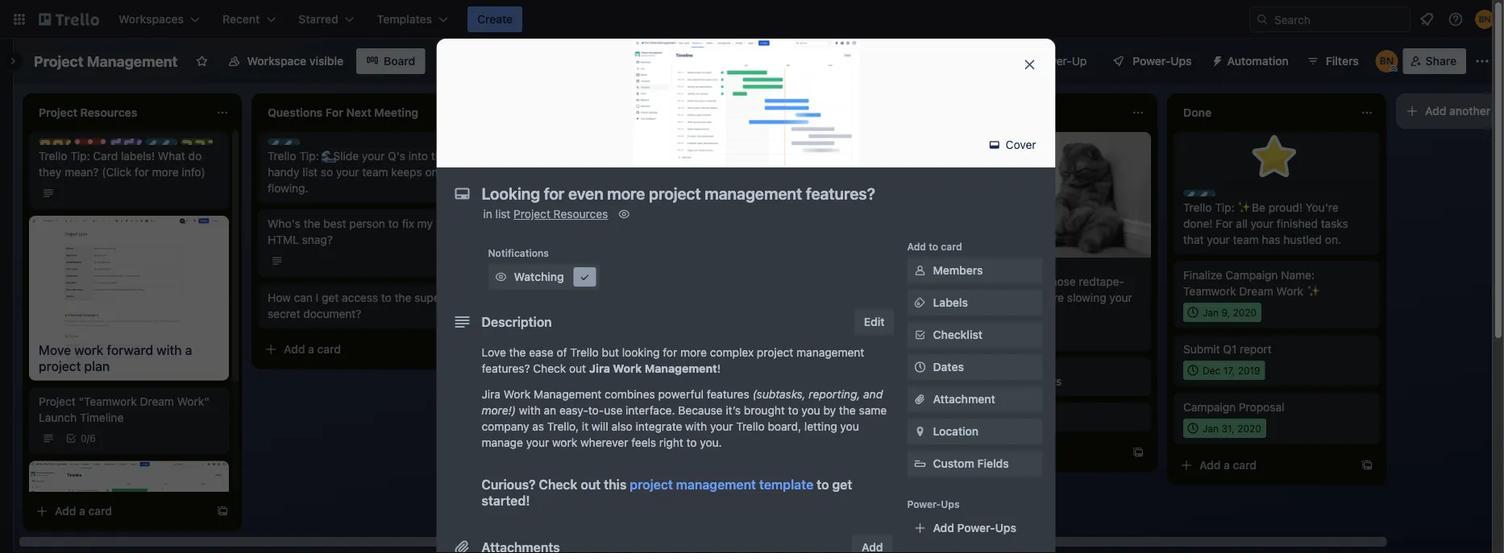 Task type: describe. For each thing, give the bounding box(es) containing it.
your down as at the left bottom of page
[[526, 437, 549, 450]]

create from template… image for budget approval
[[1132, 447, 1145, 459]]

submit
[[1183, 343, 1220, 356]]

how can i get access to the super secret document?
[[268, 291, 444, 321]]

0 / 6
[[81, 433, 96, 445]]

issues
[[988, 291, 1021, 305]]

budget approval link
[[955, 410, 1142, 426]]

live
[[527, 166, 545, 179]]

into
[[409, 150, 428, 163]]

management inside board name text field
[[87, 52, 178, 70]]

jan for finalize
[[1203, 307, 1219, 318]]

fields
[[977, 458, 1009, 471]]

dates button
[[907, 355, 1043, 381]]

custom fields button
[[907, 456, 1043, 472]]

automation button
[[1205, 48, 1299, 74]]

and inside (subtasks, reporting, and more!)
[[864, 388, 883, 401]]

tip: for issues
[[986, 275, 1006, 289]]

tip: for this
[[299, 150, 319, 163]]

submit q1 report
[[1183, 343, 1272, 356]]

a down 31,
[[1224, 459, 1230, 472]]

here.
[[1015, 308, 1041, 321]]

1 vertical spatial list
[[495, 208, 511, 221]]

but inside trello tip trello tip: 💬for those in-between tasks that are almost done but also awaiting one last step.
[[866, 166, 883, 179]]

where
[[587, 150, 619, 163]]

trello,
[[547, 420, 579, 434]]

dream inside finalize campaign name: teamwork dream work ✨
[[1239, 285, 1274, 298]]

work for !
[[613, 362, 642, 376]]

out inside love the ease of trello but looking for more complex project management features? check out
[[569, 362, 586, 376]]

1 vertical spatial project
[[514, 208, 551, 221]]

workspace visible button
[[218, 48, 353, 74]]

team inside trello tip trello tip: 🌊slide your q's into this handy list so your team keeps on flowing.
[[362, 166, 388, 179]]

to inside how can i get access to the super secret document?
[[381, 291, 392, 305]]

hustled
[[1284, 233, 1322, 247]]

attachment
[[933, 393, 995, 406]]

are for almost
[[780, 166, 796, 179]]

table link
[[428, 48, 494, 74]]

calendar power-up
[[985, 54, 1087, 68]]

color: yellow, title: "copy request" element
[[39, 139, 71, 145]]

the inside with an easy-to-use interface. because it's brought to you by the same company as trello, it will also integrate with your trello board, letting you manage your work wherever feels right to you.
[[839, 404, 856, 418]]

/
[[87, 433, 90, 445]]

the for love
[[509, 346, 526, 360]]

document?
[[303, 308, 361, 321]]

jira for jira work management combines powerful features
[[482, 388, 501, 401]]

card down 6
[[88, 505, 112, 518]]

q1
[[1223, 343, 1237, 356]]

combines
[[605, 388, 655, 401]]

jan for campaign
[[1203, 423, 1219, 435]]

power- down "custom"
[[907, 499, 941, 510]]

redtape-
[[1079, 275, 1125, 289]]

card down 'approval'
[[1004, 446, 1028, 459]]

location
[[933, 425, 979, 439]]

best
[[323, 217, 346, 231]]

star or unstar board image
[[195, 55, 208, 68]]

board
[[384, 54, 415, 68]]

to up members
[[929, 241, 939, 252]]

heavy
[[955, 291, 985, 305]]

tip: for tasks
[[757, 150, 777, 163]]

and inside trello tip: this is where assigned tasks live so that your team can see who's working on what and when it's due.
[[619, 182, 638, 195]]

down
[[984, 308, 1012, 321]]

you.
[[700, 437, 722, 450]]

but inside love the ease of trello but looking for more complex project management features? check out
[[602, 346, 619, 360]]

team inside trello tip: this is where assigned tasks live so that your team can see who's working on what and when it's due.
[[613, 166, 639, 179]]

0 horizontal spatial project
[[630, 478, 673, 493]]

add a card down 31,
[[1200, 459, 1257, 472]]

(subtasks,
[[753, 388, 806, 401]]

can inside trello tip: this is where assigned tasks live so that your team can see who's working on what and when it's due.
[[642, 166, 661, 179]]

9,
[[1222, 307, 1230, 318]]

add a card button for approval
[[945, 440, 1125, 466]]

what
[[158, 150, 185, 163]]

tip: inside trello tip: card labels! what do they mean? (click for more info)
[[70, 150, 90, 163]]

slowing
[[1067, 291, 1107, 305]]

card up members
[[941, 241, 962, 252]]

color: sky, title: "trello tip" element for trello tip: 🌊slide your q's into this handy list so your team keeps on flowing.
[[268, 139, 327, 151]]

features
[[707, 388, 750, 401]]

1 vertical spatial ben nelson (bennelson96) image
[[1376, 50, 1398, 73]]

project "teamwork dream work" launch timeline link
[[39, 394, 219, 426]]

1 vertical spatial power-ups
[[907, 499, 960, 510]]

curate customer list
[[497, 324, 602, 337]]

open information menu image
[[1448, 11, 1464, 27]]

super
[[414, 291, 444, 305]]

your inside trello tip trello tip: splash those redtape- heavy issues that are slowing your team down here.
[[1110, 291, 1133, 305]]

1 horizontal spatial ben nelson (bennelson96) image
[[1475, 10, 1495, 29]]

description
[[482, 315, 552, 330]]

who's the best person to fix my html snag?
[[268, 217, 433, 247]]

freelancer
[[955, 375, 1010, 389]]

tasks inside trello tip trello tip: ✨ be proud! you're done! for all your finished tasks that your team has hustled on.
[[1321, 217, 1349, 231]]

freelancer contracts
[[955, 375, 1062, 389]]

1 vertical spatial campaign
[[1183, 401, 1236, 414]]

color: sky, title: "trello tip" element for trello tip: ✨ be proud! you're done! for all your finished tasks that your team has hustled on.
[[1183, 190, 1243, 202]]

q's
[[388, 150, 405, 163]]

your down 🌊slide
[[336, 166, 359, 179]]

sm image inside cover link
[[987, 137, 1003, 153]]

curate customer list link
[[497, 322, 684, 339]]

the inside how can i get access to the super secret document?
[[395, 291, 411, 305]]

Search field
[[1269, 7, 1410, 31]]

add a card button down 6
[[29, 499, 210, 525]]

manage
[[482, 437, 523, 450]]

trello tip: 🌊slide your q's into this handy list so your team keeps on flowing. link
[[268, 148, 455, 197]]

🌊slide
[[322, 150, 359, 163]]

work for combines
[[504, 388, 531, 401]]

members
[[933, 264, 983, 277]]

search image
[[1256, 13, 1269, 26]]

jira for jira work management !
[[589, 362, 610, 376]]

power-ups inside 'button'
[[1133, 54, 1192, 68]]

to-
[[588, 404, 604, 418]]

love the ease of trello but looking for more complex project management features? check out
[[482, 346, 865, 376]]

another
[[1450, 104, 1491, 118]]

team inside trello tip trello tip: ✨ be proud! you're done! for all your finished tasks that your team has hustled on.
[[1233, 233, 1259, 247]]

1 horizontal spatial you
[[840, 420, 859, 434]]

"teamwork
[[79, 395, 137, 409]]

a down 0
[[79, 505, 85, 518]]

to left you.
[[687, 437, 697, 450]]

2020 for campaign
[[1233, 307, 1257, 318]]

power- right calendar
[[1035, 54, 1072, 68]]

to get started!
[[482, 478, 852, 509]]

power- down custom fields button
[[957, 522, 995, 535]]

1 horizontal spatial with
[[685, 420, 707, 434]]

project resources link
[[514, 208, 608, 221]]

with an easy-to-use interface. because it's brought to you by the same company as trello, it will also integrate with your trello board, letting you manage your work wherever feels right to you.
[[482, 404, 887, 450]]

automation
[[1227, 54, 1289, 68]]

✨ inside trello tip trello tip: ✨ be proud! you're done! for all your finished tasks that your team has hustled on.
[[1238, 201, 1249, 214]]

0 vertical spatial design
[[126, 139, 158, 151]]

site
[[535, 243, 554, 256]]

trello tip: card labels! what do they mean? (click for more info) link
[[39, 148, 219, 181]]

keeps
[[391, 166, 422, 179]]

it
[[582, 420, 589, 434]]

2 vertical spatial create from template… image
[[1361, 460, 1374, 472]]

1 vertical spatial check
[[539, 478, 578, 493]]

Jan 9, 2020 checkbox
[[1183, 303, 1262, 322]]

be
[[1252, 201, 1266, 214]]

0 notifications image
[[1417, 10, 1437, 29]]

priority
[[90, 139, 124, 151]]

2 horizontal spatial list
[[587, 324, 602, 337]]

dec
[[1203, 365, 1221, 376]]

management for jira work management combines powerful features
[[534, 388, 602, 401]]

curious?
[[482, 478, 536, 493]]

when
[[641, 182, 669, 195]]

your up you.
[[710, 420, 733, 434]]

same
[[859, 404, 887, 418]]

your down 'for'
[[1207, 233, 1230, 247]]

report
[[1240, 343, 1272, 356]]

has
[[1262, 233, 1281, 247]]

team inside design team sketch site banner
[[548, 233, 573, 244]]

trello inside love the ease of trello but looking for more complex project management features? check out
[[570, 346, 599, 360]]

finished
[[1277, 217, 1318, 231]]

snag?
[[302, 233, 333, 247]]

0 horizontal spatial ups
[[941, 499, 960, 510]]

check inside love the ease of trello but looking for more complex project management features? check out
[[533, 362, 566, 376]]

trello tip trello tip: ✨ be proud! you're done! for all your finished tasks that your team has hustled on.
[[1183, 191, 1349, 247]]

0 vertical spatial with
[[519, 404, 541, 418]]

tip: inside trello tip: this is where assigned tasks live so that your team can see who's working on what and when it's due.
[[528, 150, 548, 163]]

💬for
[[780, 150, 808, 163]]

jira work management !
[[589, 362, 721, 376]]

1 vertical spatial out
[[581, 478, 601, 493]]

the for sketch
[[535, 359, 552, 372]]

by
[[824, 404, 836, 418]]

working
[[530, 182, 571, 195]]

a for can
[[308, 343, 314, 356]]

splash
[[1009, 275, 1044, 289]]

workspace
[[247, 54, 306, 68]]

trello inside trello tip: card labels! what do they mean? (click for more info)
[[39, 150, 67, 163]]

reporting,
[[809, 388, 860, 401]]

tasks inside trello tip: this is where assigned tasks live so that your team can see who's working on what and when it's due.
[[497, 166, 524, 179]]

that for almost
[[756, 166, 777, 179]]

31,
[[1222, 423, 1235, 435]]

work inside finalize campaign name: teamwork dream work ✨
[[1277, 285, 1304, 298]]

edit for edit email drafts
[[497, 279, 517, 292]]

✨ inside finalize campaign name: teamwork dream work ✨
[[1307, 285, 1318, 298]]

name:
[[1281, 269, 1315, 282]]

your left "q's"
[[362, 150, 385, 163]]

wherever
[[580, 437, 628, 450]]

project inside love the ease of trello but looking for more complex project management features? check out
[[757, 346, 794, 360]]

do
[[188, 150, 202, 163]]

ups inside power-ups 'button'
[[1171, 54, 1192, 68]]



Task type: vqa. For each thing, say whether or not it's contained in the screenshot.
Trello Tip: ✨ Be proud! You're done! For all your finished tasks that your team has hustled on. link
yes



Task type: locate. For each thing, give the bounding box(es) containing it.
0 vertical spatial work
[[1277, 285, 1304, 298]]

tip: inside trello tip trello tip: 💬for those in-between tasks that are almost done but also awaiting one last step.
[[757, 150, 777, 163]]

handy
[[268, 166, 300, 179]]

campaign up jan 31, 2020 option
[[1183, 401, 1236, 414]]

card down document?
[[317, 343, 341, 356]]

sm image down notifications
[[493, 269, 509, 285]]

the for who's
[[304, 217, 320, 231]]

for up jira work management !
[[663, 346, 677, 360]]

2 jan from the top
[[1203, 423, 1219, 435]]

sm image inside labels link
[[912, 295, 928, 311]]

what
[[590, 182, 616, 195]]

color: sky, title: "trello tip" element
[[145, 139, 205, 151], [268, 139, 327, 151], [726, 139, 785, 151], [1183, 190, 1243, 202], [955, 264, 1014, 276]]

and right what
[[619, 182, 638, 195]]

edit button
[[854, 310, 894, 335]]

team down project resources link
[[548, 233, 573, 244]]

0 vertical spatial management
[[797, 346, 865, 360]]

a for email
[[537, 395, 543, 408]]

tip inside trello tip trello tip: ✨ be proud! you're done! for all your finished tasks that your team has hustled on.
[[1228, 191, 1243, 202]]

0 horizontal spatial power-ups
[[907, 499, 960, 510]]

that for slowing
[[1024, 291, 1045, 305]]

1 vertical spatial color: orange, title: "one more step" element
[[955, 364, 987, 371]]

are left slowing
[[1048, 291, 1064, 305]]

work up more!)
[[504, 388, 531, 401]]

management up powerful at the left bottom of the page
[[645, 362, 717, 376]]

to up board,
[[788, 404, 799, 418]]

this
[[431, 150, 450, 163], [604, 478, 627, 493]]

1 so from the left
[[321, 166, 333, 179]]

this right into
[[431, 150, 450, 163]]

letting
[[804, 420, 837, 434]]

can left i
[[294, 291, 313, 305]]

0 vertical spatial edit
[[497, 279, 517, 292]]

0 vertical spatial more
[[152, 166, 179, 179]]

project for project "teamwork dream work" launch timeline
[[39, 395, 76, 409]]

integrate
[[636, 420, 682, 434]]

tip inside trello tip trello tip: 💬for those in-between tasks that are almost done but also awaiting one last step.
[[770, 139, 785, 151]]

add a card down location "link"
[[971, 446, 1028, 459]]

attachment button
[[907, 387, 1043, 413]]

add a card button for email
[[487, 389, 668, 414]]

primary element
[[0, 0, 1504, 39]]

a for approval
[[995, 446, 1001, 459]]

team left do
[[161, 139, 186, 151]]

0 horizontal spatial and
[[619, 182, 638, 195]]

who's
[[268, 217, 301, 231]]

None text field
[[474, 179, 1006, 208]]

sm image inside members link
[[912, 263, 928, 279]]

customer
[[535, 324, 584, 337]]

Dec 17, 2019 checkbox
[[1183, 361, 1265, 381]]

2020 right 9,
[[1233, 307, 1257, 318]]

tip: up the handy
[[299, 150, 319, 163]]

jira
[[589, 362, 610, 376], [482, 388, 501, 401]]

create from template… image for trello tip: this is where assigned tasks live so that your team can see who's working on what and when it's due.
[[674, 395, 687, 408]]

on inside trello tip trello tip: 🌊slide your q's into this handy list so your team keeps on flowing.
[[425, 166, 438, 179]]

design inside design team sketch site banner
[[513, 233, 545, 244]]

the up features?
[[509, 346, 526, 360]]

so inside trello tip: this is where assigned tasks live so that your team can see who's working on what and when it's due.
[[548, 166, 560, 179]]

0 vertical spatial project
[[757, 346, 794, 360]]

jan 9, 2020
[[1203, 307, 1257, 318]]

ups down fields
[[995, 522, 1016, 535]]

sketch down curate on the bottom
[[497, 359, 532, 372]]

get
[[322, 291, 339, 305], [832, 478, 852, 493]]

get right template
[[832, 478, 852, 493]]

sm image left labels
[[912, 295, 928, 311]]

0 vertical spatial campaign
[[1226, 269, 1278, 282]]

on inside trello tip: this is where assigned tasks live so that your team can see who's working on what and when it's due.
[[574, 182, 587, 195]]

members link
[[907, 258, 1043, 284]]

0 vertical spatial ben nelson (bennelson96) image
[[1475, 10, 1495, 29]]

project inside board name text field
[[34, 52, 83, 70]]

0 vertical spatial jira
[[589, 362, 610, 376]]

1 vertical spatial 2020
[[1238, 423, 1261, 435]]

add a card button down jan 31, 2020
[[1174, 453, 1354, 479]]

create from template… image for how can i get access to the super secret document?
[[445, 343, 458, 356]]

sketch
[[497, 243, 532, 256], [497, 359, 532, 372]]

create from template… image
[[445, 343, 458, 356], [1132, 447, 1145, 459], [1361, 460, 1374, 472]]

for inside trello tip: card labels! what do they mean? (click for more info)
[[135, 166, 149, 179]]

freelancer contracts link
[[955, 374, 1142, 390]]

1 vertical spatial those
[[1047, 275, 1076, 289]]

1 vertical spatial for
[[663, 346, 677, 360]]

Board name text field
[[26, 48, 186, 74]]

with up as at the left bottom of page
[[519, 404, 541, 418]]

email
[[520, 279, 547, 292]]

those up slowing
[[1047, 275, 1076, 289]]

2 vertical spatial project
[[39, 395, 76, 409]]

0 vertical spatial you
[[802, 404, 820, 418]]

edit inside button
[[864, 316, 885, 329]]

tasks up on. at the right
[[1321, 217, 1349, 231]]

the inside who's the best person to fix my html snag?
[[304, 217, 320, 231]]

1 vertical spatial on
[[574, 182, 587, 195]]

2 horizontal spatial ups
[[1171, 54, 1192, 68]]

list right the 'customer'
[[587, 324, 602, 337]]

that for team
[[563, 166, 584, 179]]

0 horizontal spatial dream
[[140, 395, 174, 409]]

1 vertical spatial jira
[[482, 388, 501, 401]]

more inside trello tip: card labels! what do they mean? (click for more info)
[[152, 166, 179, 179]]

trello
[[161, 139, 187, 151], [284, 139, 310, 151], [742, 139, 768, 151], [39, 150, 67, 163], [268, 150, 296, 163], [497, 150, 525, 163], [726, 150, 754, 163], [1200, 191, 1226, 202], [1183, 201, 1212, 214], [971, 265, 997, 276], [955, 275, 983, 289], [570, 346, 599, 360], [736, 420, 765, 434]]

also inside trello tip trello tip: 💬for those in-between tasks that are almost done but also awaiting one last step.
[[887, 166, 908, 179]]

who's
[[497, 182, 527, 195]]

sm image inside watching button
[[493, 269, 509, 285]]

team inside trello tip trello tip: splash those redtape- heavy issues that are slowing your team down here.
[[955, 308, 981, 321]]

create button
[[468, 6, 523, 32]]

1 vertical spatial but
[[602, 346, 619, 360]]

visible
[[309, 54, 344, 68]]

management inside love the ease of trello but looking for more complex project management features? check out
[[797, 346, 865, 360]]

2 sketch from the top
[[497, 359, 532, 372]]

up
[[1072, 54, 1087, 68]]

because
[[678, 404, 723, 418]]

on
[[425, 166, 438, 179], [574, 182, 587, 195]]

1
[[974, 330, 978, 341]]

trello tip trello tip: 💬for those in-between tasks that are almost done but also awaiting one last step.
[[726, 139, 908, 195]]

last
[[794, 182, 812, 195]]

1 vertical spatial management
[[676, 478, 756, 493]]

sm image for members
[[912, 263, 928, 279]]

0 vertical spatial power-ups
[[1133, 54, 1192, 68]]

tip: up live
[[528, 150, 548, 163]]

approval
[[995, 411, 1040, 424]]

get inside to get started!
[[832, 478, 852, 493]]

1 vertical spatial management
[[645, 362, 717, 376]]

that inside trello tip trello tip: 💬for those in-between tasks that are almost done but also awaiting one last step.
[[756, 166, 777, 179]]

this inside trello tip trello tip: 🌊slide your q's into this handy list so your team keeps on flowing.
[[431, 150, 450, 163]]

1 vertical spatial with
[[685, 420, 707, 434]]

dreamy"
[[597, 359, 643, 372]]

access
[[342, 291, 378, 305]]

0 vertical spatial dream
[[1239, 285, 1274, 298]]

ups up add power-ups
[[941, 499, 960, 510]]

jira up jira work management combines powerful features
[[589, 362, 610, 376]]

0 horizontal spatial ✨
[[1238, 201, 1249, 214]]

0 vertical spatial are
[[780, 166, 796, 179]]

tip for trello tip: 💬for those in-between tasks that are almost done but also awaiting one last step.
[[770, 139, 785, 151]]

2 horizontal spatial work
[[1277, 285, 1304, 298]]

1 vertical spatial jan
[[1203, 423, 1219, 435]]

1 vertical spatial create from template… image
[[674, 395, 687, 408]]

sm image inside checklist link
[[912, 327, 928, 343]]

list inside trello tip trello tip: 🌊slide your q's into this handy list so your team keeps on flowing.
[[303, 166, 318, 179]]

is
[[576, 150, 584, 163]]

2 horizontal spatial tasks
[[1321, 217, 1349, 231]]

management for jira work management !
[[645, 362, 717, 376]]

add a card up as at the left bottom of page
[[513, 395, 570, 408]]

2 vertical spatial ups
[[995, 522, 1016, 535]]

can
[[642, 166, 661, 179], [294, 291, 313, 305]]

started!
[[482, 494, 530, 509]]

submit q1 report link
[[1183, 342, 1370, 358]]

team down "q's"
[[362, 166, 388, 179]]

checklist link
[[907, 322, 1043, 348]]

the inside love the ease of trello but looking for more complex project management features? check out
[[509, 346, 526, 360]]

0 horizontal spatial for
[[135, 166, 149, 179]]

sm image
[[987, 137, 1003, 153], [616, 206, 632, 223], [577, 269, 593, 285], [912, 424, 928, 440]]

filters button
[[1302, 48, 1364, 74]]

they
[[39, 166, 61, 179]]

tip: up issues
[[986, 275, 1006, 289]]

one
[[772, 182, 791, 195]]

halp
[[197, 139, 218, 151]]

0 horizontal spatial but
[[602, 346, 619, 360]]

trello tip halp
[[161, 139, 218, 151]]

launch
[[39, 411, 77, 425]]

1 horizontal spatial and
[[864, 388, 883, 401]]

project
[[34, 52, 83, 70], [514, 208, 551, 221], [39, 395, 76, 409]]

are inside trello tip trello tip: 💬for those in-between tasks that are almost done but also awaiting one last step.
[[780, 166, 796, 179]]

color: sky, title: "trello tip" element for trello tip: 💬for those in-between tasks that are almost done but also awaiting one last step.
[[726, 139, 785, 151]]

tip: left 💬for in the right top of the page
[[757, 150, 777, 163]]

done!
[[1183, 217, 1213, 231]]

tip inside trello tip trello tip: splash those redtape- heavy issues that are slowing your team down here.
[[999, 265, 1014, 276]]

get inside how can i get access to the super secret document?
[[322, 291, 339, 305]]

17,
[[1223, 365, 1235, 376]]

sm image inside watching button
[[577, 269, 593, 285]]

company
[[482, 420, 529, 434]]

color: orange, title: "one more step" element up curate on the bottom
[[497, 313, 529, 319]]

add a card button for can
[[258, 337, 439, 363]]

also down the between
[[887, 166, 908, 179]]

create from template… image
[[903, 321, 916, 334], [674, 395, 687, 408], [216, 505, 229, 518]]

0 vertical spatial ups
[[1171, 54, 1192, 68]]

but down the between
[[866, 166, 883, 179]]

dream up jan 9, 2020
[[1239, 285, 1274, 298]]

0 horizontal spatial jira
[[482, 388, 501, 401]]

cover
[[1003, 138, 1036, 152]]

edit for edit
[[864, 316, 885, 329]]

1 vertical spatial ✨
[[1307, 285, 1318, 298]]

sm image inside location "link"
[[912, 424, 928, 440]]

ben nelson (bennelson96) image
[[1475, 10, 1495, 29], [1376, 50, 1398, 73]]

also inside with an easy-to-use interface. because it's brought to you by the same company as trello, it will also integrate with your trello board, letting you manage your work wherever feels right to you.
[[611, 420, 633, 434]]

a
[[308, 343, 314, 356], [537, 395, 543, 408], [995, 446, 1001, 459], [1224, 459, 1230, 472], [79, 505, 85, 518]]

tip: up 'for'
[[1215, 201, 1235, 214]]

0 vertical spatial list
[[303, 166, 318, 179]]

those for almost
[[811, 150, 840, 163]]

sm image inside automation button
[[1205, 48, 1227, 71]]

more left complex
[[680, 346, 707, 360]]

color: purple, title: "design team" element
[[110, 139, 186, 151], [497, 232, 573, 244]]

0 horizontal spatial color: purple, title: "design team" element
[[110, 139, 186, 151]]

1 vertical spatial edit
[[864, 316, 885, 329]]

0 vertical spatial create from template… image
[[445, 343, 458, 356]]

also down use
[[611, 420, 633, 434]]

check down work
[[539, 478, 578, 493]]

card up trello,
[[546, 395, 570, 408]]

to inside who's the best person to fix my html snag?
[[388, 217, 399, 231]]

add a card for email
[[513, 395, 570, 408]]

1 sketch from the top
[[497, 243, 532, 256]]

0 vertical spatial get
[[322, 291, 339, 305]]

tip for trello tip: 🌊slide your q's into this handy list so your team keeps on flowing.
[[312, 139, 327, 151]]

check down ease on the bottom
[[533, 362, 566, 376]]

0 horizontal spatial team
[[161, 139, 186, 151]]

1 vertical spatial get
[[832, 478, 852, 493]]

features?
[[482, 362, 530, 376]]

campaign inside finalize campaign name: teamwork dream work ✨
[[1226, 269, 1278, 282]]

check
[[533, 362, 566, 376], [539, 478, 578, 493]]

tip: for done!
[[1215, 201, 1235, 214]]

Jan 31, 2020 checkbox
[[1183, 419, 1266, 439]]

more!)
[[482, 404, 516, 418]]

tip for trello tip: ✨ be proud! you're done! for all your finished tasks that your team has hustled on.
[[1228, 191, 1243, 202]]

for inside love the ease of trello but looking for more complex project management features? check out
[[663, 346, 677, 360]]

✨ down name:
[[1307, 285, 1318, 298]]

an
[[544, 404, 556, 418]]

sm image for labels
[[912, 295, 928, 311]]

power- inside 'button'
[[1133, 54, 1171, 68]]

ups inside the add power-ups link
[[995, 522, 1016, 535]]

1 horizontal spatial also
[[887, 166, 908, 179]]

more inside love the ease of trello but looking for more complex project management features? check out
[[680, 346, 707, 360]]

team
[[362, 166, 388, 179], [613, 166, 639, 179], [1233, 233, 1259, 247], [955, 308, 981, 321]]

color: orange, title: "one more step" element
[[497, 313, 529, 319], [955, 364, 987, 371]]

project for project management
[[34, 52, 83, 70]]

0 horizontal spatial create from template… image
[[216, 505, 229, 518]]

those inside trello tip trello tip: splash those redtape- heavy issues that are slowing your team down here.
[[1047, 275, 1076, 289]]

card
[[941, 241, 962, 252], [317, 343, 341, 356], [546, 395, 570, 408], [1004, 446, 1028, 459], [1233, 459, 1257, 472], [88, 505, 112, 518]]

checklist
[[933, 329, 983, 342]]

1 horizontal spatial this
[[604, 478, 627, 493]]

almost
[[799, 166, 834, 179]]

the right by
[[839, 404, 856, 418]]

1 horizontal spatial for
[[663, 346, 677, 360]]

with down the because at the bottom
[[685, 420, 707, 434]]

dream inside project "teamwork dream work" launch timeline
[[140, 395, 174, 409]]

step.
[[816, 182, 841, 195]]

this down wherever
[[604, 478, 627, 493]]

design
[[126, 139, 158, 151], [513, 233, 545, 244]]

1 vertical spatial ups
[[941, 499, 960, 510]]

work"
[[177, 395, 209, 409]]

team down assigned at the left top of the page
[[613, 166, 639, 179]]

sketch the "teamy dreamy" font link
[[497, 358, 684, 374]]

1 horizontal spatial project
[[757, 346, 794, 360]]

0 horizontal spatial edit
[[497, 279, 517, 292]]

color: orange, title: "one more step" element for freelancer
[[955, 364, 987, 371]]

more down what
[[152, 166, 179, 179]]

can inside how can i get access to the super secret document?
[[294, 291, 313, 305]]

those for slowing
[[1047, 275, 1076, 289]]

management down you.
[[676, 478, 756, 493]]

notifications
[[488, 247, 549, 259]]

0 horizontal spatial on
[[425, 166, 438, 179]]

add a card for approval
[[971, 446, 1028, 459]]

1 vertical spatial color: purple, title: "design team" element
[[497, 232, 573, 244]]

0 horizontal spatial management
[[676, 478, 756, 493]]

so inside trello tip trello tip: 🌊slide your q's into this handy list so your team keeps on flowing.
[[321, 166, 333, 179]]

0 horizontal spatial get
[[322, 291, 339, 305]]

0 vertical spatial this
[[431, 150, 450, 163]]

labels!
[[121, 150, 155, 163]]

1 horizontal spatial are
[[1048, 291, 1064, 305]]

sm image for checklist
[[912, 327, 928, 343]]

that up one at the right of the page
[[756, 166, 777, 179]]

your inside trello tip: this is where assigned tasks live so that your team can see who's working on what and when it's due.
[[587, 166, 610, 179]]

1 vertical spatial create from template… image
[[1132, 447, 1145, 459]]

1 horizontal spatial ✨
[[1307, 285, 1318, 298]]

finalize campaign name: teamwork dream work ✨
[[1183, 269, 1318, 298]]

add to card
[[907, 241, 962, 252]]

create from template… image for trello tip: card labels! what do they mean? (click for more info)
[[216, 505, 229, 518]]

the left of
[[535, 359, 552, 372]]

are inside trello tip trello tip: splash those redtape- heavy issues that are slowing your team down here.
[[1048, 291, 1064, 305]]

a down document?
[[308, 343, 314, 356]]

0 vertical spatial management
[[87, 52, 178, 70]]

so up working
[[548, 166, 560, 179]]

in-
[[843, 150, 858, 163]]

add a card button down budget approval "link"
[[945, 440, 1125, 466]]

2020 for proposal
[[1238, 423, 1261, 435]]

template
[[759, 478, 814, 493]]

list right in
[[495, 208, 511, 221]]

color: lime, title: "halp" element
[[181, 139, 218, 151]]

management up "easy-"
[[534, 388, 602, 401]]

1 vertical spatial more
[[680, 346, 707, 360]]

cover link
[[982, 132, 1046, 158]]

add a card
[[284, 343, 341, 356], [513, 395, 570, 408], [971, 446, 1028, 459], [1200, 459, 1257, 472], [55, 505, 112, 518]]

0 vertical spatial for
[[135, 166, 149, 179]]

those up almost
[[811, 150, 840, 163]]

sm image down add to card
[[912, 263, 928, 279]]

1 horizontal spatial on
[[574, 182, 587, 195]]

ben nelson (bennelson96) image right open information menu icon
[[1475, 10, 1495, 29]]

that down the done!
[[1183, 233, 1204, 247]]

1 horizontal spatial design
[[513, 233, 545, 244]]

in
[[483, 208, 492, 221]]

0 vertical spatial ✨
[[1238, 201, 1249, 214]]

1 horizontal spatial can
[[642, 166, 661, 179]]

sm image for automation
[[1205, 48, 1227, 71]]

add inside button
[[1425, 104, 1447, 118]]

list right the handy
[[303, 166, 318, 179]]

0 vertical spatial check
[[533, 362, 566, 376]]

0 vertical spatial jan
[[1203, 307, 1219, 318]]

sketch the "teamy dreamy" font
[[497, 359, 669, 372]]

2020 right 31,
[[1238, 423, 1261, 435]]

1 vertical spatial are
[[1048, 291, 1064, 305]]

sm image right power-ups 'button'
[[1205, 48, 1227, 71]]

to inside to get started!
[[817, 478, 829, 493]]

0 horizontal spatial those
[[811, 150, 840, 163]]

to right template
[[817, 478, 829, 493]]

right
[[659, 437, 683, 450]]

the inside sketch the "teamy dreamy" font link
[[535, 359, 552, 372]]

0 vertical spatial 2020
[[1233, 307, 1257, 318]]

2 horizontal spatial create from template… image
[[903, 321, 916, 334]]

due.
[[515, 198, 538, 211]]

trello inside trello tip: this is where assigned tasks live so that your team can see who's working on what and when it's due.
[[497, 150, 525, 163]]

get right i
[[322, 291, 339, 305]]

2 vertical spatial create from template… image
[[216, 505, 229, 518]]

tip inside trello tip trello tip: 🌊slide your q's into this handy list so your team keeps on flowing.
[[312, 139, 327, 151]]

finalize campaign name: teamwork dream work ✨ link
[[1183, 268, 1370, 300]]

labels link
[[907, 290, 1043, 316]]

0 horizontal spatial work
[[504, 388, 531, 401]]

work down looking
[[613, 362, 642, 376]]

0 horizontal spatial more
[[152, 166, 179, 179]]

tip: inside trello tip trello tip: 🌊slide your q's into this handy list so your team keeps on flowing.
[[299, 150, 319, 163]]

that inside trello tip trello tip: ✨ be proud! you're done! for all your finished tasks that your team has hustled on.
[[1183, 233, 1204, 247]]

0 horizontal spatial color: orange, title: "one more step" element
[[497, 313, 529, 319]]

see
[[664, 166, 682, 179]]

done
[[837, 166, 863, 179]]

1 vertical spatial dream
[[140, 395, 174, 409]]

1 horizontal spatial jira
[[589, 362, 610, 376]]

2 vertical spatial management
[[534, 388, 602, 401]]

so down 🌊slide
[[321, 166, 333, 179]]

color: orange, title: "one more step" element for curate
[[497, 313, 529, 319]]

sm image for watching
[[493, 269, 509, 285]]

filters
[[1326, 54, 1359, 68]]

teamwork
[[1183, 285, 1236, 298]]

tip: inside trello tip trello tip: splash those redtape- heavy issues that are slowing your team down here.
[[986, 275, 1006, 289]]

your down be
[[1251, 217, 1274, 231]]

color: red, title: "priority" element
[[74, 139, 124, 151]]

tip: inside trello tip trello tip: ✨ be proud! you're done! for all your finished tasks that your team has hustled on.
[[1215, 201, 1235, 214]]

secret
[[268, 308, 300, 321]]

0 horizontal spatial list
[[303, 166, 318, 179]]

1 vertical spatial this
[[604, 478, 627, 493]]

that
[[563, 166, 584, 179], [756, 166, 777, 179], [1183, 233, 1204, 247], [1024, 291, 1045, 305]]

that inside trello tip trello tip: splash those redtape- heavy issues that are slowing your team down here.
[[1024, 291, 1045, 305]]

add a card button up it
[[487, 389, 668, 414]]

0 horizontal spatial so
[[321, 166, 333, 179]]

tasks inside trello tip trello tip: 💬for those in-between tasks that are almost done but also awaiting one last step.
[[726, 166, 753, 179]]

are down 💬for in the right top of the page
[[780, 166, 796, 179]]

management up reporting,
[[797, 346, 865, 360]]

0 horizontal spatial ben nelson (bennelson96) image
[[1376, 50, 1398, 73]]

color: orange, title: "one more step" element up freelancer at the right of the page
[[955, 364, 987, 371]]

trello tip: 💬for those in-between tasks that are almost done but also awaiting one last step. link
[[726, 148, 913, 197]]

watching button
[[488, 264, 599, 290]]

the left super
[[395, 291, 411, 305]]

1 vertical spatial also
[[611, 420, 633, 434]]

ben nelson (bennelson96) image right filters
[[1376, 50, 1398, 73]]

trello inside with an easy-to-use interface. because it's brought to you by the same company as trello, it will also integrate with your trello board, letting you manage your work wherever feels right to you.
[[736, 420, 765, 434]]

ups left automation button
[[1171, 54, 1192, 68]]

add a card down 0
[[55, 505, 112, 518]]

to right access
[[381, 291, 392, 305]]

add a card button down document?
[[258, 337, 439, 363]]

show menu image
[[1474, 53, 1491, 69]]

1 horizontal spatial color: orange, title: "one more step" element
[[955, 364, 987, 371]]

2 so from the left
[[548, 166, 560, 179]]

color: sky, title: "trello tip" element for trello tip: splash those redtape- heavy issues that are slowing your team down here.
[[955, 264, 1014, 276]]

1 horizontal spatial list
[[495, 208, 511, 221]]

2 vertical spatial work
[[504, 388, 531, 401]]

power- right up
[[1133, 54, 1171, 68]]

are for slowing
[[1048, 291, 1064, 305]]

it's
[[497, 198, 512, 211]]

share
[[1426, 54, 1457, 68]]

that up here.
[[1024, 291, 1045, 305]]

jan left 31,
[[1203, 423, 1219, 435]]

the up snag?
[[304, 217, 320, 231]]

looking
[[622, 346, 660, 360]]

management
[[87, 52, 178, 70], [645, 362, 717, 376], [534, 388, 602, 401]]

2 horizontal spatial create from template… image
[[1361, 460, 1374, 472]]

project down the feels
[[630, 478, 673, 493]]

that inside trello tip: this is where assigned tasks live so that your team can see who's working on what and when it's due.
[[563, 166, 584, 179]]

jira up more!)
[[482, 388, 501, 401]]

add power-ups
[[933, 522, 1016, 535]]

you down same
[[840, 420, 859, 434]]

0 vertical spatial sketch
[[497, 243, 532, 256]]

1 horizontal spatial ups
[[995, 522, 1016, 535]]

1 horizontal spatial work
[[613, 362, 642, 376]]

work down name:
[[1277, 285, 1304, 298]]

those inside trello tip trello tip: 💬for those in-between tasks that are almost done but also awaiting one last step.
[[811, 150, 840, 163]]

card down jan 31, 2020
[[1233, 459, 1257, 472]]

1 jan from the top
[[1203, 307, 1219, 318]]

1 vertical spatial you
[[840, 420, 859, 434]]

sketch inside design team sketch site banner
[[497, 243, 532, 256]]

trello tip: splash those redtape- heavy issues that are slowing your team down here. link
[[955, 274, 1142, 322]]

1 horizontal spatial tasks
[[726, 166, 753, 179]]

add a card for can
[[284, 343, 341, 356]]

1 vertical spatial can
[[294, 291, 313, 305]]

jan left 9,
[[1203, 307, 1219, 318]]

team down all
[[1233, 233, 1259, 247]]

project inside project "teamwork dream work" launch timeline
[[39, 395, 76, 409]]

font
[[646, 359, 669, 372]]

sm image
[[1205, 48, 1227, 71], [912, 263, 928, 279], [493, 269, 509, 285], [912, 295, 928, 311], [912, 327, 928, 343]]

power-ups button
[[1101, 48, 1202, 74]]



